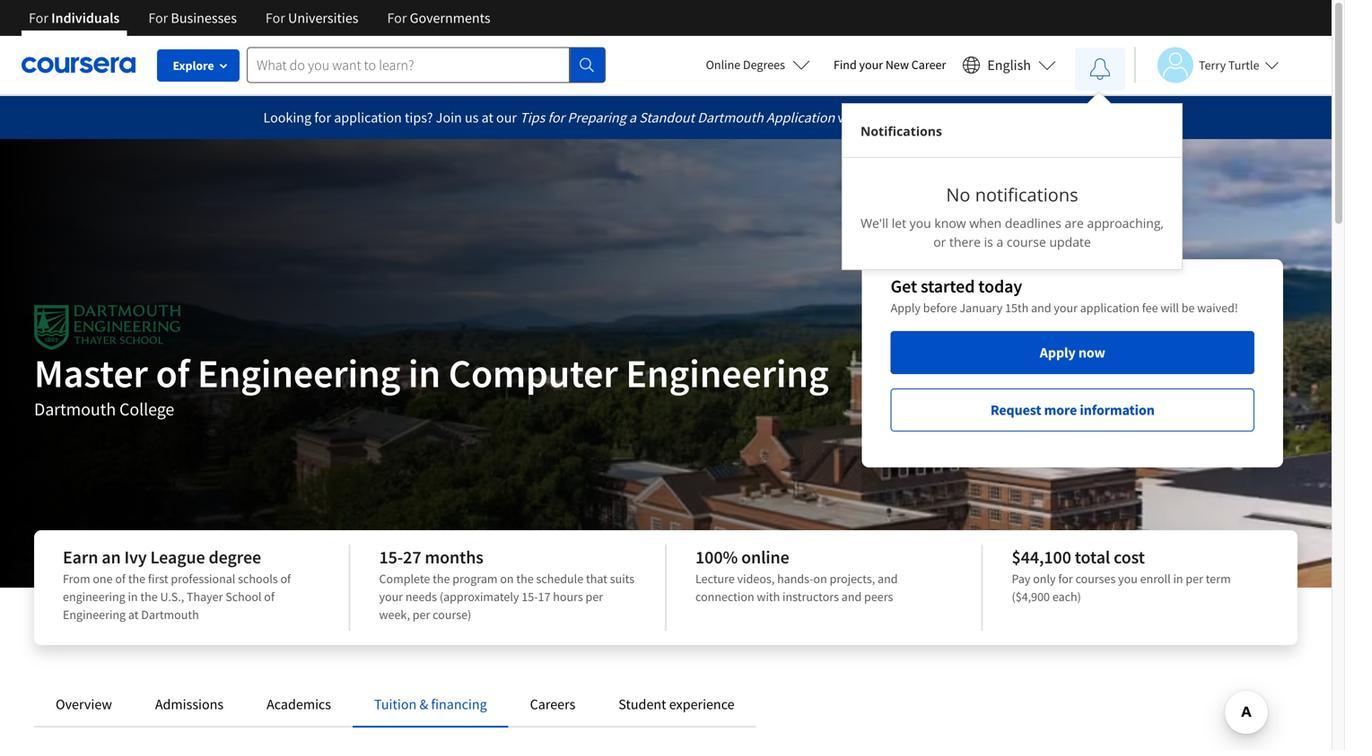 Task type: vqa. For each thing, say whether or not it's contained in the screenshot.
unlimited
no



Task type: locate. For each thing, give the bounding box(es) containing it.
0 horizontal spatial you
[[910, 215, 932, 232]]

0 vertical spatial apply
[[891, 300, 921, 316]]

0 horizontal spatial application
[[334, 109, 402, 127]]

courses
[[1076, 571, 1116, 587]]

for for universities
[[266, 9, 285, 27]]

in
[[409, 348, 441, 398], [1174, 571, 1184, 587], [128, 589, 138, 605]]

you right let
[[910, 215, 932, 232]]

apply left now at the right of the page
[[1040, 344, 1076, 362]]

hands-
[[778, 571, 814, 587]]

0 horizontal spatial a
[[629, 109, 637, 127]]

application left tips?
[[334, 109, 402, 127]]

None search field
[[247, 47, 606, 83]]

1 horizontal spatial on
[[814, 571, 828, 587]]

1 for from the left
[[29, 9, 48, 27]]

program
[[453, 571, 498, 587]]

engineering inside earn an ivy league degree from one of the first professional schools of engineering in the u.s., thayer school of engineering at dartmouth
[[63, 607, 126, 623]]

for individuals
[[29, 9, 120, 27]]

tuition
[[374, 696, 417, 714]]

your up apply now
[[1054, 300, 1078, 316]]

looking
[[263, 109, 312, 127]]

0 horizontal spatial on
[[500, 571, 514, 587]]

1 vertical spatial january
[[960, 300, 1003, 316]]

0 horizontal spatial apply
[[891, 300, 921, 316]]

dartmouth down 'online'
[[698, 109, 764, 127]]

for up "what do you want to learn?" text box
[[387, 9, 407, 27]]

governments
[[410, 9, 491, 27]]

total
[[1075, 546, 1111, 569]]

on inside 100% online lecture videos, hands-on projects, and connection with instructors and peers
[[814, 571, 828, 587]]

1 horizontal spatial at
[[482, 109, 494, 127]]

2 horizontal spatial for
[[1059, 571, 1074, 587]]

in inside earn an ivy league degree from one of the first professional schools of engineering in the u.s., thayer school of engineering at dartmouth
[[128, 589, 138, 605]]

january
[[908, 109, 957, 127], [960, 300, 1003, 316]]

peers
[[865, 589, 894, 605]]

explore
[[173, 57, 214, 74]]

before
[[924, 300, 958, 316]]

100% online lecture videos, hands-on projects, and connection with instructors and peers
[[696, 546, 898, 605]]

in inside $44,100 total cost pay only for courses you enroll in per term ($4,900 each)
[[1174, 571, 1184, 587]]

0 horizontal spatial at
[[128, 607, 139, 623]]

apply down get
[[891, 300, 921, 316]]

15- down schedule
[[522, 589, 538, 605]]

with
[[757, 589, 780, 605]]

months
[[425, 546, 484, 569]]

2 horizontal spatial per
[[1186, 571, 1204, 587]]

of right schools
[[281, 571, 291, 587]]

0 vertical spatial you
[[910, 215, 932, 232]]

for right looking at the top of page
[[314, 109, 331, 127]]

dartmouth left the college
[[34, 398, 116, 421]]

hide notifications image
[[1090, 58, 1111, 80]]

know
[[935, 215, 967, 232]]

1 vertical spatial and
[[878, 571, 898, 587]]

academics link
[[267, 696, 331, 714]]

1 vertical spatial a
[[997, 233, 1004, 250]]

your up the week,
[[379, 589, 403, 605]]

admissions
[[155, 696, 224, 714]]

4 for from the left
[[387, 9, 407, 27]]

for
[[29, 9, 48, 27], [148, 9, 168, 27], [266, 9, 285, 27], [387, 9, 407, 27]]

for right tips
[[548, 109, 565, 127]]

complete
[[379, 571, 430, 587]]

for left the "individuals"
[[29, 9, 48, 27]]

for left universities
[[266, 9, 285, 27]]

1 horizontal spatial in
[[409, 348, 441, 398]]

preparing
[[568, 109, 627, 127]]

15th
[[1006, 300, 1029, 316]]

for
[[314, 109, 331, 127], [548, 109, 565, 127], [1059, 571, 1074, 587]]

15- up complete
[[379, 546, 403, 569]]

application
[[767, 109, 835, 127]]

0 horizontal spatial your
[[379, 589, 403, 605]]

and inside get started today apply before january 15th and your application fee will be waived!
[[1032, 300, 1052, 316]]

2 vertical spatial and
[[842, 589, 862, 605]]

2 vertical spatial in
[[128, 589, 138, 605]]

2 vertical spatial per
[[413, 607, 430, 623]]

a right the is
[[997, 233, 1004, 250]]

1 vertical spatial dartmouth
[[34, 398, 116, 421]]

1 horizontal spatial your
[[860, 57, 883, 73]]

1 vertical spatial per
[[586, 589, 603, 605]]

get
[[891, 275, 918, 298]]

1 horizontal spatial january
[[960, 300, 1003, 316]]

you
[[910, 215, 932, 232], [1119, 571, 1138, 587]]

businesses
[[171, 9, 237, 27]]

17
[[538, 589, 551, 605]]

the down first
[[140, 589, 158, 605]]

looking for application tips? join us at our tips for preparing a standout dartmouth application webinar on january 9th!
[[263, 109, 987, 127]]

application left fee
[[1081, 300, 1140, 316]]

What do you want to learn? text field
[[247, 47, 570, 83]]

0 vertical spatial 15-
[[379, 546, 403, 569]]

1 vertical spatial 15-
[[522, 589, 538, 605]]

1 horizontal spatial 15-
[[522, 589, 538, 605]]

for for businesses
[[148, 9, 168, 27]]

1 horizontal spatial application
[[1081, 300, 1140, 316]]

in inside master of engineering in computer engineering dartmouth college
[[409, 348, 441, 398]]

our
[[497, 109, 517, 127]]

2 vertical spatial your
[[379, 589, 403, 605]]

3 for from the left
[[266, 9, 285, 27]]

1 vertical spatial at
[[128, 607, 139, 623]]

1 horizontal spatial you
[[1119, 571, 1138, 587]]

your
[[860, 57, 883, 73], [1054, 300, 1078, 316], [379, 589, 403, 605]]

standout
[[639, 109, 695, 127]]

college
[[119, 398, 174, 421]]

of
[[156, 348, 190, 398], [115, 571, 126, 587], [281, 571, 291, 587], [264, 589, 275, 605]]

experience
[[670, 696, 735, 714]]

1 vertical spatial in
[[1174, 571, 1184, 587]]

careers
[[530, 696, 576, 714]]

0 vertical spatial and
[[1032, 300, 1052, 316]]

for left businesses
[[148, 9, 168, 27]]

1 horizontal spatial engineering
[[198, 348, 401, 398]]

on up instructors
[[814, 571, 828, 587]]

per inside $44,100 total cost pay only for courses you enroll in per term ($4,900 each)
[[1186, 571, 1204, 587]]

english
[[988, 56, 1032, 74]]

0 horizontal spatial engineering
[[63, 607, 126, 623]]

january down today
[[960, 300, 1003, 316]]

on inside the 15-27 months complete the program on the schedule that suits your needs (approximately 15-17 hours per week, per course)
[[500, 571, 514, 587]]

you down "cost"
[[1119, 571, 1138, 587]]

1 horizontal spatial apply
[[1040, 344, 1076, 362]]

application inside get started today apply before january 15th and your application fee will be waived!
[[1081, 300, 1140, 316]]

1 horizontal spatial a
[[997, 233, 1004, 250]]

2 horizontal spatial your
[[1054, 300, 1078, 316]]

0 vertical spatial at
[[482, 109, 494, 127]]

schools
[[238, 571, 278, 587]]

15-
[[379, 546, 403, 569], [522, 589, 538, 605]]

0 horizontal spatial dartmouth
[[34, 398, 116, 421]]

2 horizontal spatial in
[[1174, 571, 1184, 587]]

per left term
[[1186, 571, 1204, 587]]

one
[[93, 571, 113, 587]]

january inside get started today apply before january 15th and your application fee will be waived!
[[960, 300, 1003, 316]]

2 horizontal spatial on
[[890, 109, 905, 127]]

at
[[482, 109, 494, 127], [128, 607, 139, 623]]

each)
[[1053, 589, 1082, 605]]

0 vertical spatial your
[[860, 57, 883, 73]]

apply now
[[1040, 344, 1106, 362]]

instructors
[[783, 589, 839, 605]]

of right master
[[156, 348, 190, 398]]

notifications no notifications we'll let you know when deadlines are approaching, or there is a course update
[[861, 123, 1164, 250]]

1 vertical spatial your
[[1054, 300, 1078, 316]]

application
[[334, 109, 402, 127], [1081, 300, 1140, 316]]

january left 9th!
[[908, 109, 957, 127]]

only
[[1034, 571, 1056, 587]]

per down that
[[586, 589, 603, 605]]

dartmouth
[[698, 109, 764, 127], [34, 398, 116, 421], [141, 607, 199, 623]]

0 horizontal spatial in
[[128, 589, 138, 605]]

earn an ivy league degree from one of the first professional schools of engineering in the u.s., thayer school of engineering at dartmouth
[[63, 546, 291, 623]]

career
[[912, 57, 947, 73]]

join
[[436, 109, 462, 127]]

2 vertical spatial dartmouth
[[141, 607, 199, 623]]

1 vertical spatial you
[[1119, 571, 1138, 587]]

$44,100
[[1012, 546, 1072, 569]]

master of engineering in computer engineering dartmouth college
[[34, 348, 829, 421]]

needs
[[406, 589, 437, 605]]

student experience link
[[619, 696, 735, 714]]

and right 15th
[[1032, 300, 1052, 316]]

2 for from the left
[[148, 9, 168, 27]]

0 horizontal spatial 15-
[[379, 546, 403, 569]]

terry turtle button
[[1135, 47, 1280, 83]]

1 horizontal spatial dartmouth
[[141, 607, 199, 623]]

and down projects,
[[842, 589, 862, 605]]

per
[[1186, 571, 1204, 587], [586, 589, 603, 605], [413, 607, 430, 623]]

your right find
[[860, 57, 883, 73]]

1 vertical spatial application
[[1081, 300, 1140, 316]]

explore button
[[157, 49, 240, 82]]

dartmouth down u.s.,
[[141, 607, 199, 623]]

school
[[226, 589, 262, 605]]

0 vertical spatial application
[[334, 109, 402, 127]]

per down the needs
[[413, 607, 430, 623]]

and up peers
[[878, 571, 898, 587]]

0 horizontal spatial january
[[908, 109, 957, 127]]

0 vertical spatial in
[[409, 348, 441, 398]]

of inside master of engineering in computer engineering dartmouth college
[[156, 348, 190, 398]]

enroll
[[1141, 571, 1171, 587]]

9th!
[[960, 109, 984, 127]]

careers link
[[530, 696, 576, 714]]

on right webinar
[[890, 109, 905, 127]]

at inside earn an ivy league degree from one of the first professional schools of engineering in the u.s., thayer school of engineering at dartmouth
[[128, 607, 139, 623]]

1 horizontal spatial and
[[878, 571, 898, 587]]

for inside $44,100 total cost pay only for courses you enroll in per term ($4,900 each)
[[1059, 571, 1074, 587]]

a left "standout" on the top of the page
[[629, 109, 637, 127]]

0 vertical spatial january
[[908, 109, 957, 127]]

or
[[934, 233, 947, 250]]

thayer
[[187, 589, 223, 605]]

engineering
[[63, 589, 125, 605]]

for for individuals
[[29, 9, 48, 27]]

for up each)
[[1059, 571, 1074, 587]]

2 horizontal spatial dartmouth
[[698, 109, 764, 127]]

is
[[984, 233, 994, 250]]

0 vertical spatial a
[[629, 109, 637, 127]]

a inside notifications no notifications we'll let you know when deadlines are approaching, or there is a course update
[[997, 233, 1004, 250]]

2 horizontal spatial and
[[1032, 300, 1052, 316]]

0 horizontal spatial and
[[842, 589, 862, 605]]

1 vertical spatial apply
[[1040, 344, 1076, 362]]

on right program
[[500, 571, 514, 587]]

of right one
[[115, 571, 126, 587]]

0 vertical spatial per
[[1186, 571, 1204, 587]]



Task type: describe. For each thing, give the bounding box(es) containing it.
more
[[1045, 401, 1078, 419]]

the left schedule
[[517, 571, 534, 587]]

videos,
[[738, 571, 775, 587]]

now
[[1079, 344, 1106, 362]]

you inside $44,100 total cost pay only for courses you enroll in per term ($4,900 each)
[[1119, 571, 1138, 587]]

universities
[[288, 9, 359, 27]]

suits
[[610, 571, 635, 587]]

notifications
[[861, 123, 943, 140]]

coursera image
[[22, 51, 136, 79]]

tips?
[[405, 109, 433, 127]]

your inside get started today apply before january 15th and your application fee will be waived!
[[1054, 300, 1078, 316]]

financing
[[431, 696, 487, 714]]

information
[[1080, 401, 1155, 419]]

course
[[1007, 233, 1047, 250]]

lecture
[[696, 571, 735, 587]]

league
[[150, 546, 205, 569]]

course)
[[433, 607, 472, 623]]

you inside notifications no notifications we'll let you know when deadlines are approaching, or there is a course update
[[910, 215, 932, 232]]

banner navigation
[[14, 0, 505, 49]]

terry
[[1199, 57, 1226, 73]]

will
[[1161, 300, 1180, 316]]

for governments
[[387, 9, 491, 27]]

tips
[[520, 109, 545, 127]]

online
[[706, 57, 741, 73]]

webinar
[[838, 109, 887, 127]]

for universities
[[266, 9, 359, 27]]

an
[[102, 546, 121, 569]]

of down schools
[[264, 589, 275, 605]]

apply inside button
[[1040, 344, 1076, 362]]

degree
[[209, 546, 261, 569]]

degrees
[[743, 57, 786, 73]]

&
[[420, 696, 428, 714]]

professional
[[171, 571, 236, 587]]

no
[[947, 182, 971, 207]]

online degrees button
[[692, 45, 825, 84]]

your inside the 15-27 months complete the program on the schedule that suits your needs (approximately 15-17 hours per week, per course)
[[379, 589, 403, 605]]

and for get started today
[[1032, 300, 1052, 316]]

schedule
[[536, 571, 584, 587]]

notifications
[[976, 182, 1079, 207]]

(approximately
[[440, 589, 519, 605]]

request more information button
[[891, 389, 1255, 432]]

english button
[[956, 36, 1064, 94]]

pay
[[1012, 571, 1031, 587]]

u.s.,
[[160, 589, 184, 605]]

turtle
[[1229, 57, 1260, 73]]

admissions link
[[155, 696, 224, 714]]

computer
[[449, 348, 618, 398]]

are
[[1065, 215, 1084, 232]]

overview
[[56, 696, 112, 714]]

find your new career
[[834, 57, 947, 73]]

apply inside get started today apply before january 15th and your application fee will be waived!
[[891, 300, 921, 316]]

27
[[403, 546, 421, 569]]

projects,
[[830, 571, 876, 587]]

1 horizontal spatial per
[[586, 589, 603, 605]]

the down months on the left bottom of the page
[[433, 571, 450, 587]]

find
[[834, 57, 857, 73]]

let
[[892, 215, 907, 232]]

dartmouth inside master of engineering in computer engineering dartmouth college
[[34, 398, 116, 421]]

for for governments
[[387, 9, 407, 27]]

earn
[[63, 546, 98, 569]]

we'll
[[861, 215, 889, 232]]

($4,900
[[1012, 589, 1050, 605]]

when
[[970, 215, 1002, 232]]

online
[[742, 546, 790, 569]]

0 vertical spatial dartmouth
[[698, 109, 764, 127]]

2 horizontal spatial engineering
[[626, 348, 829, 398]]

first
[[148, 571, 168, 587]]

there
[[950, 233, 981, 250]]

ivy
[[124, 546, 147, 569]]

approaching,
[[1088, 215, 1164, 232]]

dartmouth college logo image
[[34, 305, 181, 350]]

from
[[63, 571, 90, 587]]

new
[[886, 57, 909, 73]]

today
[[979, 275, 1023, 298]]

term
[[1206, 571, 1231, 587]]

dartmouth inside earn an ivy league degree from one of the first professional schools of engineering in the u.s., thayer school of engineering at dartmouth
[[141, 607, 199, 623]]

request more information
[[991, 401, 1155, 419]]

student experience
[[619, 696, 735, 714]]

for businesses
[[148, 9, 237, 27]]

0 horizontal spatial per
[[413, 607, 430, 623]]

fee
[[1143, 300, 1159, 316]]

us
[[465, 109, 479, 127]]

0 horizontal spatial for
[[314, 109, 331, 127]]

get started today apply before january 15th and your application fee will be waived!
[[891, 275, 1239, 316]]

tuition & financing link
[[374, 696, 487, 714]]

find your new career link
[[825, 54, 956, 76]]

academics
[[267, 696, 331, 714]]

15-27 months complete the program on the schedule that suits your needs (approximately 15-17 hours per week, per course)
[[379, 546, 635, 623]]

1 horizontal spatial for
[[548, 109, 565, 127]]

update
[[1050, 233, 1092, 250]]

connection
[[696, 589, 755, 605]]

and for 100% online
[[878, 571, 898, 587]]

the left first
[[128, 571, 146, 587]]

request
[[991, 401, 1042, 419]]

that
[[586, 571, 608, 587]]



